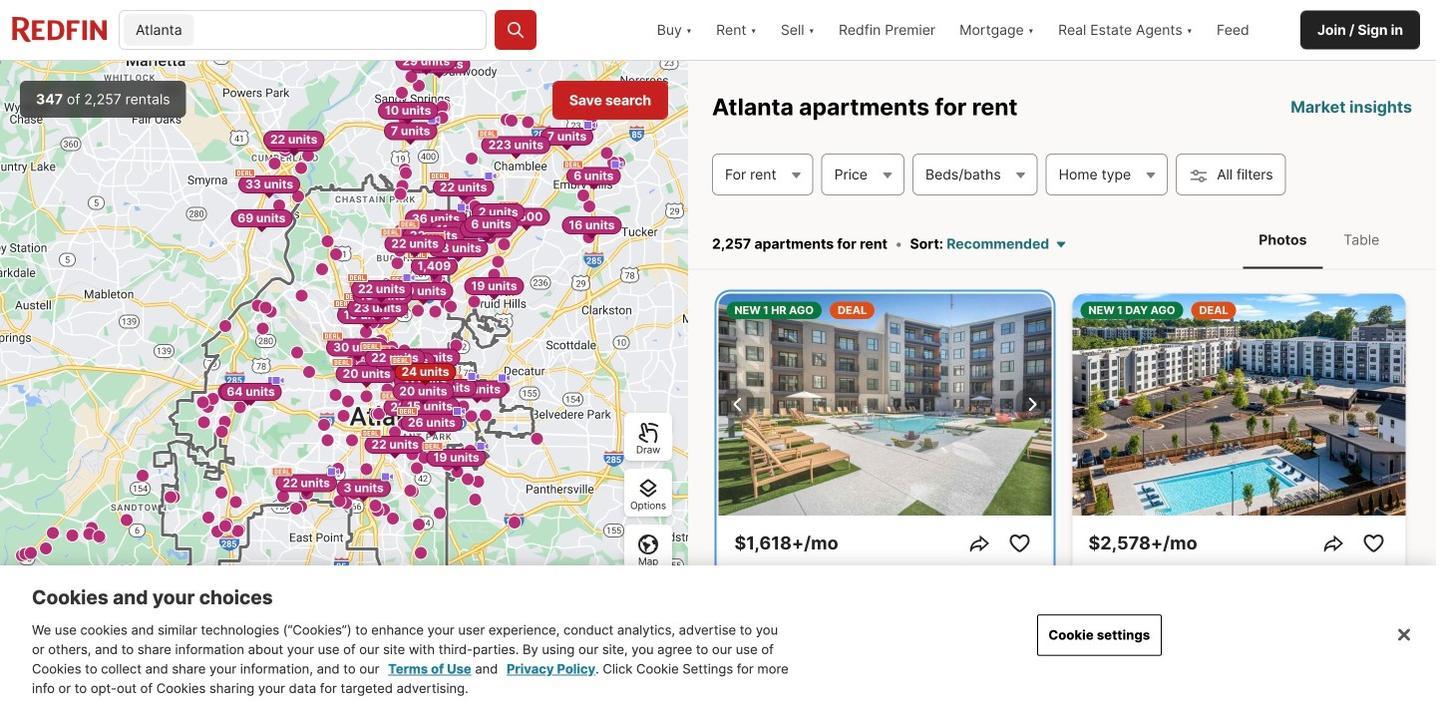 Task type: locate. For each thing, give the bounding box(es) containing it.
None search field
[[198, 11, 486, 51]]

1 horizontal spatial add home to favorites image
[[1362, 532, 1386, 556]]

2 add home to favorites image from the left
[[1362, 532, 1386, 556]]

2 add home to favorites checkbox from the left
[[1358, 528, 1390, 560]]

0 horizontal spatial add home to favorites image
[[1008, 532, 1032, 556]]

map region
[[0, 61, 688, 708]]

Add home to favorites checkbox
[[1004, 528, 1036, 560], [1358, 528, 1390, 560]]

add home to favorites image for share home icon at right
[[1362, 532, 1386, 556]]

tab list
[[1227, 211, 1413, 269]]

next image
[[1020, 393, 1044, 417]]

0 horizontal spatial add home to favorites checkbox
[[1004, 528, 1036, 560]]

add home to favorites image
[[1008, 532, 1032, 556], [1362, 532, 1386, 556]]

1 add home to favorites image from the left
[[1008, 532, 1032, 556]]

add home to favorites image right share home icon at right
[[1362, 532, 1386, 556]]

1 add home to favorites checkbox from the left
[[1004, 528, 1036, 560]]

add home to favorites checkbox for share home icon at right
[[1358, 528, 1390, 560]]

1 horizontal spatial add home to favorites checkbox
[[1358, 528, 1390, 560]]

add home to favorites checkbox right share home icon at right
[[1358, 528, 1390, 560]]

add home to favorites image right share home image
[[1008, 532, 1032, 556]]

share home image
[[968, 532, 992, 556]]

add home to favorites checkbox right share home image
[[1004, 528, 1036, 560]]

add home to favorites image for share home image
[[1008, 532, 1032, 556]]



Task type: describe. For each thing, give the bounding box(es) containing it.
previous image
[[727, 393, 751, 417]]

add home to favorites checkbox for share home image
[[1004, 528, 1036, 560]]

cookies and your choices alert dialog
[[0, 566, 1436, 708]]

google image
[[5, 682, 71, 708]]

submit search image
[[506, 20, 526, 40]]

share home image
[[1322, 532, 1346, 556]]



Task type: vqa. For each thing, say whether or not it's contained in the screenshot.
previous Icon
yes



